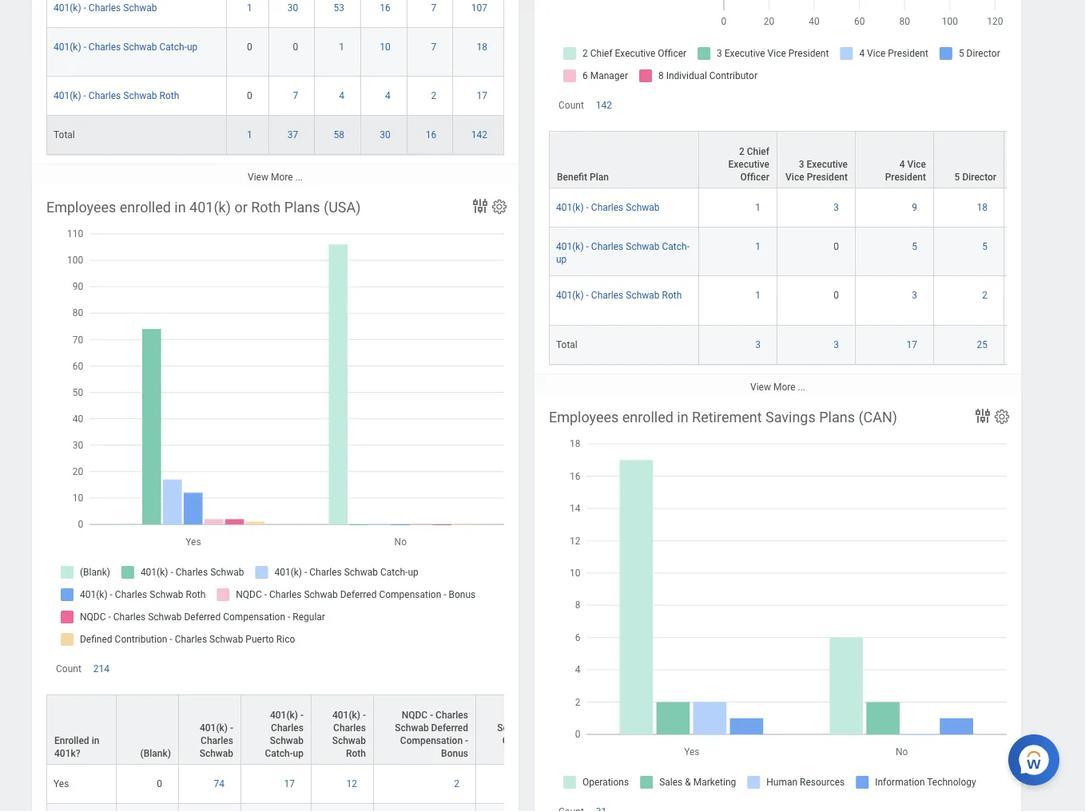 Task type: locate. For each thing, give the bounding box(es) containing it.
1 vertical spatial 2 button
[[982, 290, 990, 302]]

401(k) - charles schwab catch-up link
[[54, 39, 198, 53]]

401(k) - charles schwab roth
[[54, 91, 179, 102], [556, 290, 682, 302], [332, 711, 366, 760]]

2 nqdc from the left
[[504, 711, 530, 722]]

0 vertical spatial view
[[248, 172, 268, 183]]

view up employees enrolled in 401(k) or roth plans (usa)
[[248, 172, 268, 183]]

0 vertical spatial 2 button
[[431, 90, 439, 103]]

0 horizontal spatial enrolled
[[120, 199, 171, 216]]

view more ... link for enrollments - retirement savings by age group element at left
[[32, 164, 519, 191]]

1 horizontal spatial 142
[[596, 100, 612, 111]]

catch- inside enrollments - retirement savings by age group element
[[159, 42, 187, 53]]

0 button
[[247, 41, 255, 54], [293, 41, 301, 54], [247, 90, 255, 103], [834, 241, 841, 254], [834, 290, 841, 302], [157, 778, 165, 791]]

... inside enrollments - retirement savings by management level element
[[798, 382, 805, 393]]

up for 1
[[556, 254, 567, 266]]

compensation up regular
[[502, 736, 565, 747]]

7 button up 37 button
[[293, 90, 301, 103]]

0 vertical spatial more
[[271, 172, 293, 183]]

1 horizontal spatial up
[[293, 749, 304, 760]]

2 vertical spatial 17
[[284, 779, 295, 790]]

plans left (can)
[[819, 409, 855, 426]]

view more ... inside enrollments - retirement savings by age group element
[[248, 172, 303, 183]]

2 chief executive officer
[[728, 146, 769, 183]]

1 horizontal spatial 5 button
[[982, 241, 990, 254]]

30
[[288, 3, 298, 14], [380, 130, 390, 141]]

401(k) - charles schwab roth for 401(k) - charles schwab catch- up
[[556, 290, 682, 302]]

nqdc up nqdc - charles schwab deferred compensation - regular image in the bottom of the page
[[504, 711, 530, 722]]

1 horizontal spatial 18
[[977, 202, 988, 214]]

1 button
[[247, 2, 255, 15], [339, 41, 347, 54], [247, 129, 255, 142], [755, 202, 763, 214], [755, 241, 763, 254], [755, 290, 763, 302]]

0 horizontal spatial 142
[[471, 130, 487, 141]]

roth inside 401(k) - charles schwab roth popup button
[[346, 749, 366, 760]]

401(k) inside popup button
[[332, 711, 360, 722]]

total inside enrollments - retirement savings by management level element
[[556, 339, 578, 350]]

0 horizontal spatial vice
[[786, 172, 804, 183]]

401(k) - charles schwab roth for 401(k) - charles schwab catch-up
[[54, 91, 179, 102]]

16 for leftmost 16 button
[[380, 3, 390, 14]]

view more ... up savings
[[750, 382, 805, 393]]

1 horizontal spatial 30 button
[[380, 129, 393, 142]]

total element inside enrollments - retirement savings by age group element
[[54, 127, 75, 141]]

401(k) - charles schwab roth link for 401(k) - charles schwab catch-up
[[54, 87, 179, 102]]

1 horizontal spatial 2 button
[[454, 778, 462, 791]]

view more ... link up savings
[[535, 374, 1021, 400]]

nqdc inside "nqdc - charles schwab deferred compensation - bonus"
[[402, 711, 428, 722]]

401(k) - charles schwab roth inside enrollments - retirement savings by age group element
[[54, 91, 179, 102]]

2 button
[[431, 90, 439, 103], [982, 290, 990, 302], [454, 778, 462, 791]]

1 horizontal spatial view
[[750, 382, 771, 393]]

1 vertical spatial view more ... link
[[535, 374, 1021, 400]]

1 vertical spatial plans
[[819, 409, 855, 426]]

7 left 107
[[431, 3, 437, 14]]

1 vertical spatial 401(k) - charles schwab roth link
[[556, 287, 682, 302]]

17 button for 25
[[907, 338, 920, 351]]

vice
[[907, 159, 926, 170], [786, 172, 804, 183]]

deferred inside "nqdc - charles schwab deferred compensation - bonus"
[[431, 723, 468, 735]]

view more ...
[[248, 172, 303, 183], [750, 382, 805, 393]]

director
[[962, 172, 996, 183]]

roth
[[159, 91, 179, 102], [251, 199, 281, 216], [662, 290, 682, 302], [346, 749, 366, 760]]

0 horizontal spatial 401(k) - charles schwab roth
[[54, 91, 179, 102]]

2 horizontal spatial catch-
[[662, 242, 690, 253]]

0 horizontal spatial 16 button
[[380, 2, 393, 15]]

7 right the 10 button
[[431, 42, 437, 53]]

1 horizontal spatial view more ...
[[750, 382, 805, 393]]

more inside enrollments - retirement savings by management level element
[[773, 382, 796, 393]]

18 down 107 button
[[477, 42, 487, 53]]

401(k) - charles schwab
[[54, 3, 157, 14], [556, 202, 660, 214], [199, 723, 233, 760]]

view more ... link for enrollments - retirement savings by management level element
[[535, 374, 1021, 400]]

7 button right the 10 button
[[431, 41, 439, 54]]

count up benefit
[[559, 100, 584, 111]]

4 vice president column header
[[856, 131, 934, 190]]

nqdc - charles schwab deferred compensation - regular
[[497, 711, 571, 760]]

in left retirement
[[677, 409, 689, 426]]

catch- for 1
[[662, 242, 690, 253]]

401(k) inside 401(k) - charles schwab catch- up
[[556, 242, 584, 253]]

view more ... link
[[32, 164, 519, 191], [535, 374, 1021, 400]]

2 for the middle 2 button
[[982, 290, 988, 302]]

total for 401(k) - charles schwab catch-up
[[54, 130, 75, 141]]

compensation for bonus
[[400, 736, 463, 747]]

enrolled for 401(k)
[[120, 199, 171, 216]]

president up 9
[[885, 172, 926, 183]]

2 horizontal spatial in
[[677, 409, 689, 426]]

401(k) - charles schwab link down plan
[[556, 199, 660, 214]]

1 vertical spatial enrolled
[[622, 409, 674, 426]]

charles
[[89, 3, 121, 14], [89, 42, 121, 53], [89, 91, 121, 102], [591, 202, 624, 214], [591, 242, 624, 253], [591, 290, 624, 302], [436, 711, 468, 722], [538, 711, 571, 722], [271, 723, 304, 735], [333, 723, 366, 735], [201, 736, 233, 747]]

2 inside 2 chief executive officer
[[739, 146, 745, 158]]

1 vertical spatial in
[[677, 409, 689, 426]]

in inside enrolled in 401k?
[[92, 736, 99, 747]]

1 vertical spatial employees
[[549, 409, 619, 426]]

1 vertical spatial 401(k) - charles schwab roth
[[556, 290, 682, 302]]

catch- for 0
[[159, 42, 187, 53]]

7 button left 107
[[431, 2, 439, 15]]

count inside enrollments - retirement savings by management level element
[[559, 100, 584, 111]]

18 inside enrollments - retirement savings by management level element
[[977, 202, 988, 214]]

5
[[955, 172, 960, 183], [912, 242, 917, 253], [982, 242, 988, 253]]

0 vertical spatial 401(k) - charles schwab roth link
[[54, 87, 179, 102]]

roth down 401(k) - charles schwab catch-up link
[[159, 91, 179, 102]]

1 horizontal spatial total
[[556, 339, 578, 350]]

7 up 37 button
[[293, 91, 298, 102]]

compensation
[[400, 736, 463, 747], [502, 736, 565, 747]]

17 inside row
[[284, 779, 295, 790]]

0 horizontal spatial nqdc
[[402, 711, 428, 722]]

up inside the 401(k) - charles schwab catch-up
[[293, 749, 304, 760]]

0 vertical spatial 16
[[380, 3, 390, 14]]

up inside 401(k) - charles schwab catch- up
[[556, 254, 567, 266]]

regular
[[538, 749, 571, 760]]

9
[[912, 202, 917, 214]]

2 horizontal spatial 5
[[982, 242, 988, 253]]

53
[[334, 3, 344, 14]]

18 for 18 button to the left
[[477, 42, 487, 53]]

compensation inside nqdc - charles schwab deferred compensation - regular
[[502, 736, 565, 747]]

5 for 5 director
[[955, 172, 960, 183]]

5 down 9 button
[[912, 242, 917, 253]]

0 vertical spatial configure and view chart data image
[[471, 197, 490, 216]]

1
[[247, 3, 252, 14], [339, 42, 344, 53], [247, 130, 252, 141], [755, 202, 761, 214], [755, 242, 761, 253], [755, 290, 761, 302]]

executive up the officer
[[728, 159, 769, 170]]

401(k) - charles schwab up 401(k) - charles schwab catch-up link
[[54, 3, 157, 14]]

in
[[174, 199, 186, 216], [677, 409, 689, 426], [92, 736, 99, 747]]

view up savings
[[750, 382, 771, 393]]

benefit plan
[[557, 172, 609, 183]]

0 horizontal spatial 4
[[339, 91, 344, 102]]

nqdc for nqdc - charles schwab deferred compensation - bonus
[[402, 711, 428, 722]]

5 for second 5 button from the left
[[982, 242, 988, 253]]

2 button for 12
[[454, 778, 462, 791]]

compensation for regular
[[502, 736, 565, 747]]

0 vertical spatial view more ... link
[[32, 164, 519, 191]]

16
[[380, 3, 390, 14], [426, 130, 437, 141]]

... inside enrollments - retirement savings by age group element
[[295, 172, 303, 183]]

nqdc - charles schwab deferred compensation - bonus column header
[[374, 695, 476, 767]]

214
[[93, 664, 109, 675]]

401(k) - charles schwab catch-up button
[[241, 696, 311, 765]]

savings
[[765, 409, 816, 426]]

18 button inside enrollments - retirement savings by management level element
[[977, 202, 990, 214]]

7 button
[[431, 2, 439, 15], [431, 41, 439, 54], [293, 90, 301, 103]]

in right "enrolled" on the left of page
[[92, 736, 99, 747]]

2 inside enrollments - retirement savings by age group element
[[431, 91, 437, 102]]

nqdc inside nqdc - charles schwab deferred compensation - regular
[[504, 711, 530, 722]]

18 button
[[477, 41, 490, 54], [977, 202, 990, 214]]

0 horizontal spatial 18
[[477, 42, 487, 53]]

1 horizontal spatial 142 button
[[596, 99, 615, 112]]

1 4 button from the left
[[339, 90, 347, 103]]

count
[[559, 100, 584, 111], [56, 664, 81, 675]]

2 button for 4
[[431, 90, 439, 103]]

row
[[46, 0, 504, 28], [46, 28, 504, 77], [46, 77, 504, 116], [46, 116, 504, 155], [549, 131, 1085, 190], [549, 189, 1085, 228], [549, 228, 1085, 277], [549, 277, 1085, 326], [549, 326, 1085, 365], [46, 695, 723, 767], [46, 766, 723, 805], [46, 805, 723, 812]]

deferred for bonus
[[431, 723, 468, 735]]

plans
[[284, 199, 320, 216], [819, 409, 855, 426]]

roth down 401(k) - charles schwab catch- up
[[662, 290, 682, 302]]

view more ... link down 37 in the left top of the page
[[32, 164, 519, 191]]

total
[[54, 130, 75, 141], [556, 339, 578, 350]]

deferred inside nqdc - charles schwab deferred compensation - regular
[[533, 723, 571, 735]]

catch-
[[159, 42, 187, 53], [662, 242, 690, 253], [265, 749, 293, 760]]

0 horizontal spatial 401(k) - charles schwab catch-up
[[54, 42, 198, 53]]

nqdc right 401(k) - charles schwab roth column header
[[402, 711, 428, 722]]

deferred
[[431, 723, 468, 735], [533, 723, 571, 735]]

2 for 4's 2 button
[[431, 91, 437, 102]]

10 button
[[380, 41, 393, 54]]

schwab inside 401(k) - charles schwab catch-up link
[[123, 42, 157, 53]]

yes
[[54, 779, 69, 790]]

30 button right 58 button
[[380, 129, 393, 142]]

0 vertical spatial total element
[[54, 127, 75, 141]]

1 for 3
[[755, 290, 761, 302]]

employees inside "element"
[[46, 199, 116, 216]]

17 inside enrollments - retirement savings by management level element
[[907, 339, 917, 350]]

compensation inside "nqdc - charles schwab deferred compensation - bonus"
[[400, 736, 463, 747]]

1 horizontal spatial more
[[773, 382, 796, 393]]

president left 4 vice president popup button
[[807, 172, 848, 183]]

schwab inside 401(k) - charles schwab catch- up
[[626, 242, 660, 253]]

2 vertical spatial 7 button
[[293, 90, 301, 103]]

4 inside 4 vice president
[[899, 159, 905, 170]]

3 button
[[834, 202, 841, 214], [912, 290, 920, 302], [755, 338, 763, 351], [834, 338, 841, 351]]

0 vertical spatial 16 button
[[380, 2, 393, 15]]

401(k) - charles schwab roth button
[[312, 696, 373, 765]]

deferred up regular
[[533, 723, 571, 735]]

configure and view chart data image for employees enrolled in retirement savings plans (can)
[[973, 407, 992, 426]]

2 compensation from the left
[[502, 736, 565, 747]]

18 down director
[[977, 202, 988, 214]]

up for 0
[[187, 42, 198, 53]]

30 button left 53
[[288, 2, 301, 15]]

16 button
[[380, 2, 393, 15], [426, 129, 439, 142]]

17 button
[[477, 90, 490, 103], [907, 338, 920, 351], [284, 778, 297, 791]]

1 vertical spatial more
[[773, 382, 796, 393]]

vice up 9 button
[[907, 159, 926, 170]]

total element
[[54, 127, 75, 141], [556, 336, 578, 350]]

in for 401(k)
[[174, 199, 186, 216]]

0 vertical spatial view more ...
[[248, 172, 303, 183]]

1 horizontal spatial catch-
[[265, 749, 293, 760]]

18 inside enrollments - retirement savings by age group element
[[477, 42, 487, 53]]

401(k) - charles schwab inside enrollments - retirement savings by management level element
[[556, 202, 660, 214]]

1 button for 9
[[755, 202, 763, 214]]

9 button
[[912, 202, 920, 214]]

12
[[346, 779, 357, 790]]

enrolled inside employees enrolled in retirement savings plans (can) element
[[622, 409, 674, 426]]

0 inside "element"
[[157, 779, 162, 790]]

401(k) - charles schwab catch-up
[[54, 42, 198, 53], [265, 711, 304, 760]]

37
[[288, 130, 298, 141]]

compensation up bonus
[[400, 736, 463, 747]]

vice right the officer
[[786, 172, 804, 183]]

2 horizontal spatial up
[[556, 254, 567, 266]]

... for enrollments - retirement savings by age group element at left
[[295, 172, 303, 183]]

401(k) - charles schwab link
[[54, 0, 157, 14], [556, 199, 660, 214]]

401(k) - charles schwab up 74
[[199, 723, 233, 760]]

0 horizontal spatial catch-
[[159, 42, 187, 53]]

0 horizontal spatial deferred
[[431, 723, 468, 735]]

5 button down director
[[982, 241, 990, 254]]

1 horizontal spatial vice
[[907, 159, 926, 170]]

401(k) - charles schwab roth link down 401(k) - charles schwab catch-up link
[[54, 87, 179, 102]]

18 button down director
[[977, 202, 990, 214]]

401(k) - charles schwab for 401(k) - charles schwab catch- up
[[556, 202, 660, 214]]

0 horizontal spatial employees
[[46, 199, 116, 216]]

1 deferred from the left
[[431, 723, 468, 735]]

view for "view more ..." link associated with enrollments - retirement savings by age group element at left
[[248, 172, 268, 183]]

4 button
[[339, 90, 347, 103], [385, 90, 393, 103]]

401(k) - charles schwab roth link down 401(k) - charles schwab catch- up
[[556, 287, 682, 302]]

401(k) - charles schwab link inside enrollments - retirement savings by management level element
[[556, 199, 660, 214]]

1 horizontal spatial enrolled
[[622, 409, 674, 426]]

0 horizontal spatial 16
[[380, 3, 390, 14]]

configure and view chart data image left configure employees enrolled in 401(k) or roth plans (usa) icon
[[471, 197, 490, 216]]

1 horizontal spatial 17
[[477, 91, 487, 102]]

2 4 button from the left
[[385, 90, 393, 103]]

4 button up 58 button
[[339, 90, 347, 103]]

3 executive vice president column header
[[777, 131, 856, 190]]

5 button down 9 button
[[912, 241, 920, 254]]

0 vertical spatial 401(k) - charles schwab catch-up
[[54, 42, 198, 53]]

1 horizontal spatial ...
[[798, 382, 805, 393]]

enrolled inside employees enrolled in 401(k) or roth plans (usa) "element"
[[120, 199, 171, 216]]

employees enrolled in 401(k) or roth plans (usa)
[[46, 199, 361, 216]]

3
[[799, 159, 804, 170], [834, 202, 839, 214], [912, 290, 917, 302], [755, 339, 761, 350], [834, 339, 839, 350]]

... up savings
[[798, 382, 805, 393]]

executive
[[728, 159, 769, 170], [807, 159, 848, 170]]

schwab
[[123, 3, 157, 14], [123, 42, 157, 53], [123, 91, 157, 102], [626, 202, 660, 214], [626, 242, 660, 253], [626, 290, 660, 302], [395, 723, 429, 735], [497, 723, 531, 735], [270, 736, 304, 747], [332, 736, 366, 747], [199, 749, 233, 760]]

1 vertical spatial total element
[[556, 336, 578, 350]]

401(k) - charles schwab catch-up inside 401(k) - charles schwab catch-up popup button
[[265, 711, 304, 760]]

in left or
[[174, 199, 186, 216]]

5 left director
[[955, 172, 960, 183]]

30 right 58 button
[[380, 130, 390, 141]]

401(k) - charles schwab roth inside enrollments - retirement savings by management level element
[[556, 290, 682, 302]]

2 for 2 chief executive officer
[[739, 146, 745, 158]]

plans left (usa)
[[284, 199, 320, 216]]

2 vertical spatial 7
[[293, 91, 298, 102]]

18
[[477, 42, 487, 53], [977, 202, 988, 214]]

16 for right 16 button
[[426, 130, 437, 141]]

view
[[248, 172, 268, 183], [750, 382, 771, 393]]

401(k) - charles schwab down plan
[[556, 202, 660, 214]]

10
[[380, 42, 390, 53]]

0 horizontal spatial 17
[[284, 779, 295, 790]]

5 down director
[[982, 242, 988, 253]]

1 horizontal spatial 401(k) - charles schwab roth
[[332, 711, 366, 760]]

catch- inside 401(k) - charles schwab catch- up
[[662, 242, 690, 253]]

7
[[431, 3, 437, 14], [431, 42, 437, 53], [293, 91, 298, 102]]

more up savings
[[773, 382, 796, 393]]

row containing 2 chief executive officer
[[549, 131, 1085, 190]]

401(k) - charles schwab roth down 401(k) - charles schwab catch-up link
[[54, 91, 179, 102]]

1 vertical spatial 30
[[380, 130, 390, 141]]

deferred up bonus
[[431, 723, 468, 735]]

1 horizontal spatial 18 button
[[977, 202, 990, 214]]

enrolled
[[120, 199, 171, 216], [622, 409, 674, 426]]

1 vertical spatial count
[[56, 664, 81, 675]]

(blank) button
[[117, 696, 178, 765]]

0 vertical spatial employees
[[46, 199, 116, 216]]

0 horizontal spatial 401(k) - charles schwab
[[54, 3, 157, 14]]

configure and view chart data image left configure employees enrolled in retirement savings plans (can) "image"
[[973, 407, 992, 426]]

0 vertical spatial 7
[[431, 3, 437, 14]]

nqdc - charles schwab deferred compensation - regular button
[[476, 696, 578, 765]]

in for retirement
[[677, 409, 689, 426]]

- inside 401(k) - charles schwab
[[230, 723, 233, 735]]

nqdc - charles schwab deferred compensation - bonus button
[[374, 696, 475, 765]]

1 horizontal spatial 16
[[426, 130, 437, 141]]

more
[[271, 172, 293, 183], [773, 382, 796, 393]]

0 vertical spatial total
[[54, 130, 75, 141]]

1 vertical spatial 7
[[431, 42, 437, 53]]

17 for 25
[[907, 339, 917, 350]]

... down 37 button
[[295, 172, 303, 183]]

0 horizontal spatial 142 button
[[471, 129, 490, 142]]

2 vertical spatial 401(k) - charles schwab roth
[[332, 711, 366, 760]]

2 chief executive officer column header
[[699, 131, 777, 190]]

1 vertical spatial configure and view chart data image
[[973, 407, 992, 426]]

0 vertical spatial ...
[[295, 172, 303, 183]]

cell
[[1004, 189, 1067, 228], [1004, 228, 1067, 277], [1004, 277, 1067, 326], [1004, 326, 1067, 365], [46, 805, 117, 812], [117, 805, 179, 812], [179, 805, 241, 812], [241, 805, 312, 812], [312, 805, 374, 812], [374, 805, 476, 812], [476, 805, 579, 812]]

0 horizontal spatial more
[[271, 172, 293, 183]]

view inside enrollments - retirement savings by age group element
[[248, 172, 268, 183]]

1 nqdc from the left
[[402, 711, 428, 722]]

up inside 401(k) - charles schwab catch-up link
[[187, 42, 198, 53]]

2 horizontal spatial 17 button
[[907, 338, 920, 351]]

142
[[596, 100, 612, 111], [471, 130, 487, 141]]

0 vertical spatial 401(k) - charles schwab roth
[[54, 91, 179, 102]]

configure and view chart data image
[[471, 197, 490, 216], [973, 407, 992, 426]]

401(k) - charles schwab link for 401(k) - charles schwab catch-up
[[54, 0, 157, 14]]

7 for 18
[[431, 42, 437, 53]]

401(k) - charles schwab roth up 12
[[332, 711, 366, 760]]

7 for 107
[[431, 3, 437, 14]]

142 button
[[596, 99, 615, 112], [471, 129, 490, 142]]

401(k) - charles schwab link up 401(k) - charles schwab catch-up link
[[54, 0, 157, 14]]

0 horizontal spatial ...
[[295, 172, 303, 183]]

1 vertical spatial 30 button
[[380, 129, 393, 142]]

0 vertical spatial enrolled
[[120, 199, 171, 216]]

...
[[295, 172, 303, 183], [798, 382, 805, 393]]

total inside enrollments - retirement savings by age group element
[[54, 130, 75, 141]]

president
[[807, 172, 848, 183], [885, 172, 926, 183]]

2 executive from the left
[[807, 159, 848, 170]]

1 horizontal spatial 5
[[955, 172, 960, 183]]

2 deferred from the left
[[533, 723, 571, 735]]

more down 37 in the left top of the page
[[271, 172, 293, 183]]

1 button for 3
[[755, 290, 763, 302]]

401(k) - charles schwab column header
[[179, 695, 241, 767]]

0 vertical spatial 401(k) - charles schwab
[[54, 3, 157, 14]]

0 vertical spatial count
[[559, 100, 584, 111]]

roth up 12 button
[[346, 749, 366, 760]]

count for 214
[[56, 664, 81, 675]]

0 vertical spatial 18 button
[[477, 41, 490, 54]]

0 horizontal spatial view
[[248, 172, 268, 183]]

view inside enrollments - retirement savings by management level element
[[750, 382, 771, 393]]

18 button down 107 button
[[477, 41, 490, 54]]

0 horizontal spatial up
[[187, 42, 198, 53]]

-
[[84, 3, 86, 14], [84, 42, 86, 53], [84, 91, 86, 102], [586, 202, 589, 214], [586, 242, 589, 253], [586, 290, 589, 302], [300, 711, 304, 722], [363, 711, 366, 722], [430, 711, 433, 722], [532, 711, 535, 722], [230, 723, 233, 735], [465, 736, 468, 747], [567, 736, 571, 747]]

count left 214
[[56, 664, 81, 675]]

0 vertical spatial plans
[[284, 199, 320, 216]]

0 horizontal spatial 30
[[288, 3, 298, 14]]

configure and view chart data image for employees enrolled in 401(k) or roth plans (usa)
[[471, 197, 490, 216]]

0 horizontal spatial 30 button
[[288, 2, 301, 15]]

401(k) inside the 401(k) - charles schwab catch-up
[[270, 711, 298, 722]]

30 left 53
[[288, 3, 298, 14]]

1 president from the left
[[807, 172, 848, 183]]

1 button for 5
[[755, 241, 763, 254]]

2
[[431, 91, 437, 102], [739, 146, 745, 158], [982, 290, 988, 302], [454, 779, 459, 790]]

schwab inside '401(k) - charles schwab' popup button
[[199, 749, 233, 760]]

1 vertical spatial 18 button
[[977, 202, 990, 214]]

58 button
[[334, 129, 347, 142]]

401(k) - charles schwab roth down 401(k) - charles schwab catch- up
[[556, 290, 682, 302]]

nqdc
[[402, 711, 428, 722], [504, 711, 530, 722]]

benefit
[[557, 172, 587, 183]]

1 vertical spatial 401(k) - charles schwab link
[[556, 199, 660, 214]]

roth inside enrollments - retirement savings by management level element
[[662, 290, 682, 302]]

142 inside enrollments - retirement savings by management level element
[[596, 100, 612, 111]]

5 inside popup button
[[955, 172, 960, 183]]

view more ... inside enrollments - retirement savings by management level element
[[750, 382, 805, 393]]

401(k) - charles schwab for 401(k) - charles schwab catch-up
[[54, 3, 157, 14]]

bonus
[[441, 749, 468, 760]]

1 compensation from the left
[[400, 736, 463, 747]]

1 vertical spatial up
[[556, 254, 567, 266]]

executive left 4 vice president popup button
[[807, 159, 848, 170]]

0 horizontal spatial 401(k) - charles schwab roth link
[[54, 87, 179, 102]]

(blank) column header
[[117, 695, 179, 767]]

401(k)
[[54, 3, 81, 14], [54, 42, 81, 53], [54, 91, 81, 102], [189, 199, 231, 216], [556, 202, 584, 214], [556, 242, 584, 253], [556, 290, 584, 302], [270, 711, 298, 722], [332, 711, 360, 722], [200, 723, 228, 735]]

president inside 3 executive vice president
[[807, 172, 848, 183]]

2 inside employees enrolled in 401(k) or roth plans (usa) "element"
[[454, 779, 459, 790]]

0 horizontal spatial 401(k) - charles schwab link
[[54, 0, 157, 14]]

2 vertical spatial 401(k) - charles schwab
[[199, 723, 233, 760]]

view more ... down 37 in the left top of the page
[[248, 172, 303, 183]]

1 button for 53
[[247, 2, 255, 15]]

2 chief executive officer button
[[699, 132, 777, 188]]

401(k) - charles schwab button
[[179, 696, 241, 765]]

4
[[339, 91, 344, 102], [385, 91, 390, 102], [899, 159, 905, 170]]

0 horizontal spatial executive
[[728, 159, 769, 170]]

0 horizontal spatial in
[[92, 736, 99, 747]]

0 horizontal spatial plans
[[284, 199, 320, 216]]

1 for 58
[[247, 130, 252, 141]]

401(k) - charles schwab catch- up link
[[556, 238, 690, 266]]

401(k) - charles schwab inside enrollments - retirement savings by age group element
[[54, 3, 157, 14]]

total element inside enrollments - retirement savings by management level element
[[556, 336, 578, 350]]

configure and view chart data image inside employees enrolled in retirement savings plans (can) element
[[973, 407, 992, 426]]

retirement
[[692, 409, 762, 426]]

more inside enrollments - retirement savings by age group element
[[271, 172, 293, 183]]

17
[[477, 91, 487, 102], [907, 339, 917, 350], [284, 779, 295, 790]]

401(k) - charles schwab catch- up
[[556, 242, 690, 266]]

30 button
[[288, 2, 301, 15], [380, 129, 393, 142]]

4 button down the 10 button
[[385, 90, 393, 103]]

74
[[214, 779, 225, 790]]

3 inside 3 executive vice president
[[799, 159, 804, 170]]

0 vertical spatial 18
[[477, 42, 487, 53]]

count inside employees enrolled in 401(k) or roth plans (usa) "element"
[[56, 664, 81, 675]]



Task type: describe. For each thing, give the bounding box(es) containing it.
officer
[[740, 172, 769, 183]]

1 for 9
[[755, 202, 761, 214]]

charles inside the 401(k) - charles schwab catch-up
[[271, 723, 304, 735]]

5 director button
[[934, 132, 1004, 188]]

vice inside 4 vice president
[[907, 159, 926, 170]]

1 for 53
[[247, 3, 252, 14]]

1 horizontal spatial 4
[[385, 91, 390, 102]]

0 horizontal spatial 18 button
[[477, 41, 490, 54]]

58
[[334, 130, 344, 141]]

total for 401(k) - charles schwab catch- up
[[556, 339, 578, 350]]

or
[[234, 199, 248, 216]]

401(k) - charles schwab inside popup button
[[199, 723, 233, 760]]

... for enrollments - retirement savings by management level element
[[798, 382, 805, 393]]

3 executive vice president
[[786, 159, 848, 183]]

17 inside enrollments - retirement savings by age group element
[[477, 91, 487, 102]]

2 president from the left
[[885, 172, 926, 183]]

benefit plan button
[[550, 132, 698, 188]]

employees enrolled in retirement savings plans (can)
[[549, 409, 897, 426]]

25
[[977, 339, 988, 350]]

schwab inside "nqdc - charles schwab deferred compensation - bonus"
[[395, 723, 429, 735]]

74 button
[[214, 778, 227, 791]]

catch- inside the 401(k) - charles schwab catch-up
[[265, 749, 293, 760]]

total element for 401(k) - charles schwab catch-up
[[54, 127, 75, 141]]

charles inside 401(k) - charles schwab catch- up
[[591, 242, 624, 253]]

0 vertical spatial 17 button
[[477, 90, 490, 103]]

142 inside enrollments - retirement savings by age group element
[[471, 130, 487, 141]]

1 horizontal spatial plans
[[819, 409, 855, 426]]

401(k) - charles schwab roth link for 401(k) - charles schwab catch- up
[[556, 287, 682, 302]]

107
[[471, 3, 487, 14]]

1 horizontal spatial 16 button
[[426, 129, 439, 142]]

charles inside nqdc - charles schwab deferred compensation - regular
[[538, 711, 571, 722]]

roth inside enrollments - retirement savings by age group element
[[159, 91, 179, 102]]

deferred for regular
[[533, 723, 571, 735]]

nqdc for nqdc - charles schwab deferred compensation - regular
[[504, 711, 530, 722]]

nqdc - charles schwab deferred compensation - regular image
[[483, 778, 571, 791]]

count for 142
[[559, 100, 584, 111]]

enrollments - retirement savings by management level element
[[535, 0, 1085, 400]]

1 vertical spatial 142 button
[[471, 129, 490, 142]]

configure employees enrolled in 401(k) or roth plans (usa) image
[[491, 198, 508, 216]]

enrolled for retirement
[[622, 409, 674, 426]]

7 button for 18
[[431, 41, 439, 54]]

schwab inside 401(k) - charles schwab roth popup button
[[332, 736, 366, 747]]

roth right or
[[251, 199, 281, 216]]

401(k) - charles schwab catch-up inside enrollments - retirement savings by age group element
[[54, 42, 198, 53]]

view more ... for "view more ..." link associated with enrollments - retirement savings by management level element
[[750, 382, 805, 393]]

0 vertical spatial 30
[[288, 3, 298, 14]]

401(k) - charles schwab catch-up column header
[[241, 695, 312, 767]]

total element for 401(k) - charles schwab catch- up
[[556, 336, 578, 350]]

5 director column header
[[934, 131, 1004, 190]]

7 button for 107
[[431, 2, 439, 15]]

charles inside 401(k) - charles schwab
[[201, 736, 233, 747]]

18 for 18 button within enrollments - retirement savings by management level element
[[977, 202, 988, 214]]

401(k) - charles schwab roth inside popup button
[[332, 711, 366, 760]]

401k?
[[54, 749, 80, 760]]

executive inside 3 executive vice president
[[807, 159, 848, 170]]

view for "view more ..." link associated with enrollments - retirement savings by management level element
[[750, 382, 771, 393]]

enrolled in 401k?
[[54, 736, 99, 760]]

3 executive vice president button
[[777, 132, 855, 188]]

25 button
[[977, 338, 990, 351]]

charles inside popup button
[[333, 723, 366, 735]]

- inside 401(k) - charles schwab catch- up
[[586, 242, 589, 253]]

configure employees enrolled in retirement savings plans (can) image
[[993, 408, 1011, 426]]

- inside 401(k) - charles schwab catch-up link
[[84, 42, 86, 53]]

0 vertical spatial 142 button
[[596, 99, 615, 112]]

401(k) - charles schwab link for 401(k) - charles schwab catch- up
[[556, 199, 660, 214]]

- inside 401(k) - charles schwab roth popup button
[[363, 711, 366, 722]]

employees enrolled in 401(k) or roth plans (usa) element
[[32, 184, 723, 812]]

(blank)
[[140, 749, 171, 760]]

view more ... for "view more ..." link associated with enrollments - retirement savings by age group element at left
[[248, 172, 303, 183]]

more for "view more ..." link associated with enrollments - retirement savings by management level element
[[773, 382, 796, 393]]

employees for employees enrolled in 401(k) or roth plans (usa)
[[46, 199, 116, 216]]

enrollments - retirement savings by age group element
[[32, 0, 519, 191]]

more for "view more ..." link associated with enrollments - retirement savings by age group element at left
[[271, 172, 293, 183]]

schwab inside nqdc - charles schwab deferred compensation - regular
[[497, 723, 531, 735]]

chief
[[747, 146, 769, 158]]

- inside the 401(k) - charles schwab catch-up
[[300, 711, 304, 722]]

53 button
[[334, 2, 347, 15]]

1 5 button from the left
[[912, 241, 920, 254]]

row containing 401(k) - charles schwab catch- up
[[549, 228, 1085, 277]]

plans inside "element"
[[284, 199, 320, 216]]

5 director
[[955, 172, 996, 183]]

5 for first 5 button from the left
[[912, 242, 917, 253]]

enrolled
[[54, 736, 89, 747]]

benefit plan column header
[[549, 131, 699, 190]]

(usa)
[[324, 199, 361, 216]]

12 button
[[346, 778, 360, 791]]

401(k) - charles schwab roth column header
[[312, 695, 374, 767]]

vice inside 3 executive vice president
[[786, 172, 804, 183]]

charles inside "nqdc - charles schwab deferred compensation - bonus"
[[436, 711, 468, 722]]

1 button for 58
[[247, 129, 255, 142]]

plan
[[590, 172, 609, 183]]

employees enrolled in retirement savings plans (can) element
[[535, 394, 1021, 812]]

214 button
[[93, 663, 112, 676]]

enrolled in 401k? button
[[47, 696, 116, 765]]

row containing yes
[[46, 766, 723, 805]]

1 executive from the left
[[728, 159, 769, 170]]

17 button for 12
[[284, 778, 297, 791]]

17 for 12
[[284, 779, 295, 790]]

107 button
[[471, 2, 490, 15]]

2 for 2 button related to 12
[[454, 779, 459, 790]]

1 for 5
[[755, 242, 761, 253]]

enrolled in 401k? column header
[[46, 695, 117, 767]]

37 button
[[288, 129, 301, 142]]

4 vice president
[[885, 159, 926, 183]]

schwab inside the 401(k) - charles schwab catch-up
[[270, 736, 304, 747]]

(can)
[[858, 409, 897, 426]]

4 vice president button
[[856, 132, 933, 188]]

employees for employees enrolled in retirement savings plans (can)
[[549, 409, 619, 426]]

nqdc - charles schwab deferred compensation - bonus
[[395, 711, 468, 760]]

2 5 button from the left
[[982, 241, 990, 254]]



Task type: vqa. For each thing, say whether or not it's contained in the screenshot.


